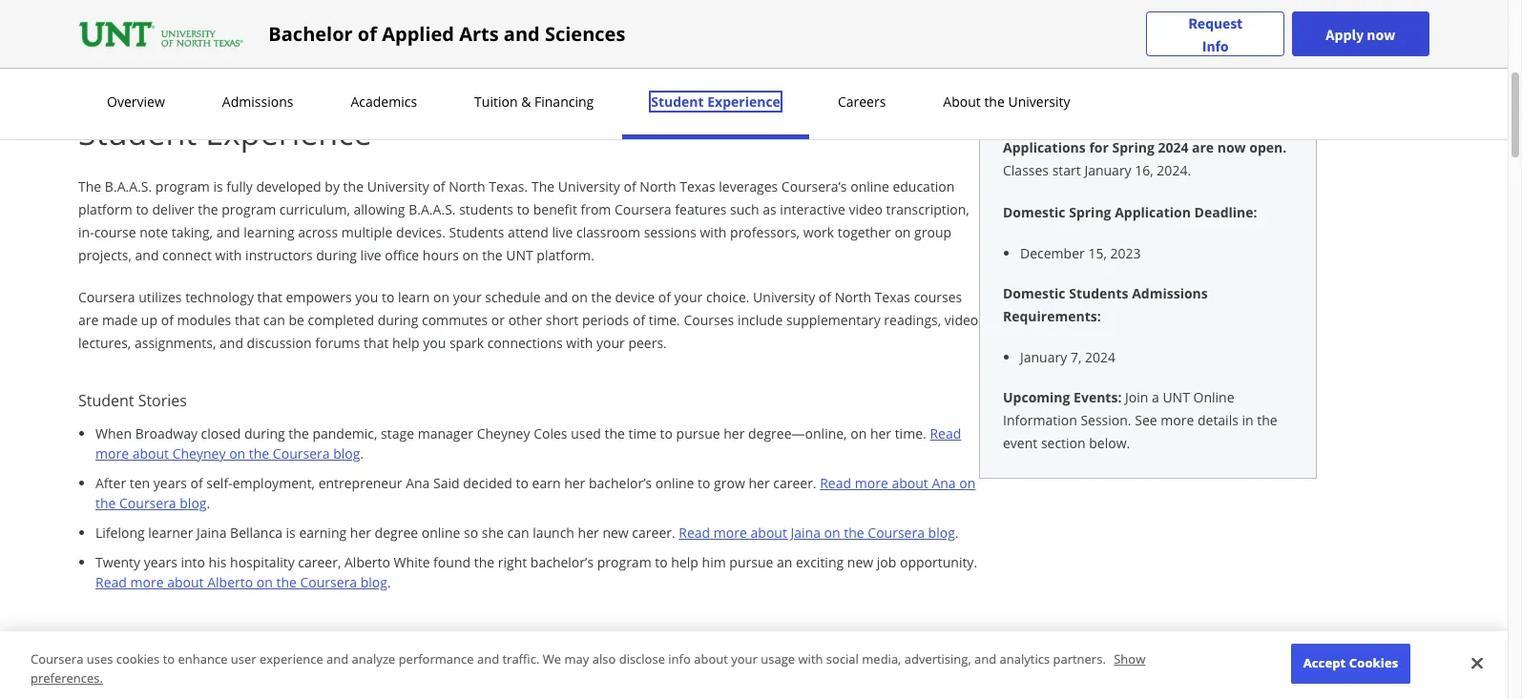 Task type: locate. For each thing, give the bounding box(es) containing it.
you down commutes
[[423, 334, 446, 352]]

blog down pandemic,
[[333, 445, 360, 463]]

show
[[1114, 651, 1145, 668]]

domestic down classes at the top of the page
[[1003, 203, 1066, 221]]

0 vertical spatial bachelor's
[[589, 474, 652, 492]]

program up the services
[[597, 553, 651, 572]]

video inside "the b.a.a.s. program is fully developed by the university of north texas. the university of north texas leverages coursera's online education platform to deliver the program curriculum, allowing b.a.a.s. students to benefit from coursera features such as interactive video transcription, in-course note taking, and learning across multiple devices. students attend live classroom sessions with professors, work together on group projects, and connect with instructors during live office hours on the unt platform."
[[849, 200, 883, 219]]

list
[[86, 424, 979, 593]]

during inside coursera utilizes technology that empowers you to learn on your schedule and on the device of your choice. university of north texas courses are made up of modules that can be completed during commutes or other short periods of time. courses include supplementary readings, video lectures, assignments, and discussion forums that help you spark connections with your peers.
[[378, 311, 418, 329]]

coursera inside coursera utilizes technology that empowers you to learn on your schedule and on the device of your choice. university of north texas courses are made up of modules that can be completed during commutes or other short periods of time. courses include supplementary readings, video lectures, assignments, and discussion forums that help you spark connections with your peers.
[[78, 288, 135, 306]]

1 vertical spatial help
[[671, 553, 698, 572]]

1 horizontal spatial time.
[[895, 425, 926, 443]]

coursera
[[615, 200, 672, 219], [78, 288, 135, 306], [273, 445, 330, 463], [119, 494, 176, 512], [868, 524, 925, 542], [300, 574, 357, 592], [31, 651, 83, 668]]

0 vertical spatial video
[[849, 200, 883, 219]]

admissions down 'december 15, 2023' list item
[[1132, 284, 1208, 303]]

university up include
[[753, 288, 815, 306]]

2024 inside applications for spring 2024 are now open. classes start january 16, 2024.
[[1158, 138, 1188, 157]]

1 vertical spatial pursue
[[729, 553, 773, 572]]

upcoming events:
[[1003, 388, 1122, 407]]

list item containing when broadway closed during the pandemic, stage manager cheyney coles used the time to pursue her degree—online, on her time.
[[95, 424, 979, 464]]

and right taking,
[[216, 223, 240, 241]]

partners.
[[1053, 651, 1106, 668]]

0 vertical spatial career.
[[773, 474, 816, 492]]

1 vertical spatial you
[[423, 334, 446, 352]]

student experience up leverages
[[651, 93, 781, 111]]

discussion
[[247, 334, 312, 352]]

more right see
[[1161, 411, 1194, 429]]

jaina up his
[[197, 524, 227, 542]]

0 horizontal spatial alberto
[[207, 574, 253, 592]]

. up opportunity.
[[955, 524, 959, 542]]

1 vertical spatial 2024
[[1085, 348, 1116, 366]]

2 the from the left
[[531, 177, 555, 196]]

connect
[[162, 246, 212, 264]]

coursera inside privacy alert dialog
[[31, 651, 83, 668]]

benefit
[[533, 200, 577, 219]]

. down degree
[[387, 574, 391, 592]]

january left 7,
[[1020, 348, 1067, 366]]

are up lectures,
[[78, 311, 99, 329]]

office
[[385, 246, 419, 264]]

more inside twenty years into his hospitality career, alberto white found the right bachelor's program to help him pursue an exciting new job opportunity. read more about alberto on the coursera blog .
[[130, 574, 164, 592]]

0 vertical spatial domestic
[[1003, 203, 1066, 221]]

to right cookies
[[163, 651, 175, 668]]

0 horizontal spatial you
[[355, 288, 378, 306]]

from
[[581, 200, 611, 219]]

list item down lifelong learner jaina bellanca is earning her degree online so she can launch her new career. read more about jaina on the coursera blog . on the bottom
[[95, 553, 979, 593]]

0 vertical spatial pursue
[[676, 425, 720, 443]]

her right the degree—online,
[[870, 425, 891, 443]]

list item
[[95, 424, 979, 464], [95, 473, 979, 513], [95, 523, 979, 543], [95, 553, 979, 593]]

0 vertical spatial texas
[[680, 177, 715, 196]]

1 horizontal spatial the
[[531, 177, 555, 196]]

students down 15,
[[1069, 284, 1129, 303]]

during down learn
[[378, 311, 418, 329]]

list item up earn
[[95, 424, 979, 464]]

1 horizontal spatial students
[[1069, 284, 1129, 303]]

online up together
[[850, 177, 889, 196]]

1 horizontal spatial video
[[945, 311, 978, 329]]

details
[[1198, 411, 1239, 429]]

2 domestic from the top
[[1003, 284, 1066, 303]]

2 horizontal spatial program
[[597, 553, 651, 572]]

0 horizontal spatial cheyney
[[172, 445, 226, 463]]

said
[[433, 474, 460, 492]]

on down 'hospitality'
[[256, 574, 273, 592]]

2 horizontal spatial online
[[850, 177, 889, 196]]

request
[[1188, 13, 1242, 32]]

and right arts in the top of the page
[[504, 21, 540, 46]]

jaina
[[197, 524, 227, 542], [791, 524, 821, 542]]

2 horizontal spatial during
[[378, 311, 418, 329]]

0 horizontal spatial career.
[[632, 524, 675, 542]]

and left traffic. at the left bottom of page
[[477, 651, 499, 668]]

manager
[[418, 425, 473, 443]]

read down twenty
[[95, 574, 127, 592]]

3 list item from the top
[[95, 523, 979, 543]]

we
[[543, 651, 561, 668]]

are inside coursera utilizes technology that empowers you to learn on your schedule and on the device of your choice. university of north texas courses are made up of modules that can be completed during commutes or other short periods of time. courses include supplementary readings, video lectures, assignments, and discussion forums that help you spark connections with your peers.
[[78, 311, 99, 329]]

unt inside join a unt online information session. see more details in the event section below.
[[1163, 388, 1190, 407]]

help
[[392, 334, 419, 352], [671, 553, 698, 572]]

the inside the read more about cheyney on the coursera blog
[[249, 445, 269, 463]]

1 vertical spatial are
[[78, 311, 99, 329]]

about inside read more about ana on the coursera blog
[[892, 474, 928, 492]]

texas inside "the b.a.a.s. program is fully developed by the university of north texas. the university of north texas leverages coursera's online education platform to deliver the program curriculum, allowing b.a.a.s. students to benefit from coursera features such as interactive video transcription, in-course note taking, and learning across multiple devices. students attend live classroom sessions with professors, work together on group projects, and connect with instructors during live office hours on the unt platform."
[[680, 177, 715, 196]]

time
[[628, 425, 656, 443]]

0 vertical spatial years
[[153, 474, 187, 492]]

texas up readings,
[[875, 288, 910, 306]]

0 horizontal spatial experience
[[205, 111, 372, 155]]

0 vertical spatial is
[[213, 177, 223, 196]]

1 list item from the top
[[95, 424, 979, 464]]

1 vertical spatial now
[[1217, 138, 1246, 157]]

years down learner
[[144, 553, 177, 572]]

cheyney inside the read more about cheyney on the coursera blog
[[172, 445, 226, 463]]

of up classroom on the left of page
[[624, 177, 636, 196]]

help inside coursera utilizes technology that empowers you to learn on your schedule and on the device of your choice. university of north texas courses are made up of modules that can be completed during commutes or other short periods of time. courses include supplementary readings, video lectures, assignments, and discussion forums that help you spark connections with your peers.
[[392, 334, 419, 352]]

0 horizontal spatial now
[[1217, 138, 1246, 157]]

0 vertical spatial 2024
[[1158, 138, 1188, 157]]

domestic up requirements:
[[1003, 284, 1066, 303]]

bachelor
[[268, 21, 353, 46]]

0 vertical spatial live
[[552, 223, 573, 241]]

during inside "the b.a.a.s. program is fully developed by the university of north texas. the university of north texas leverages coursera's online education platform to deliver the program curriculum, allowing b.a.a.s. students to benefit from coursera features such as interactive video transcription, in-course note taking, and learning across multiple devices. students attend live classroom sessions with professors, work together on group projects, and connect with instructors during live office hours on the unt platform."
[[316, 246, 357, 264]]

join
[[1125, 388, 1148, 407]]

students inside domestic students admissions requirements:
[[1069, 284, 1129, 303]]

device
[[615, 288, 655, 306]]

0 horizontal spatial during
[[244, 425, 285, 443]]

january inside list item
[[1020, 348, 1067, 366]]

to left learn
[[382, 288, 394, 306]]

b.a.a.s. up platform
[[105, 177, 152, 196]]

1 vertical spatial is
[[286, 524, 296, 542]]

15,
[[1088, 244, 1107, 262]]

1 horizontal spatial student experience
[[651, 93, 781, 111]]

0 horizontal spatial program
[[155, 177, 210, 196]]

arts
[[459, 21, 499, 46]]

live up the platform.
[[552, 223, 573, 241]]

2 list item from the top
[[95, 473, 979, 513]]

4 list item from the top
[[95, 553, 979, 593]]

job
[[877, 553, 896, 572]]

the inside coursera utilizes technology that empowers you to learn on your schedule and on the device of your choice. university of north texas courses are made up of modules that can be completed during commutes or other short periods of time. courses include supplementary readings, video lectures, assignments, and discussion forums that help you spark connections with your peers.
[[591, 288, 612, 306]]

0 horizontal spatial are
[[78, 311, 99, 329]]

texas up features
[[680, 177, 715, 196]]

the up platform
[[78, 177, 101, 196]]

university up "from"
[[558, 177, 620, 196]]

ten
[[130, 474, 150, 492]]

b.a.a.s.
[[105, 177, 152, 196], [409, 200, 456, 219]]

about
[[132, 445, 169, 463], [892, 474, 928, 492], [751, 524, 787, 542], [167, 574, 204, 592], [694, 651, 728, 668]]

learner
[[148, 524, 193, 542]]

read left event on the right bottom
[[930, 425, 961, 443]]

your left usage
[[731, 651, 758, 668]]

1 vertical spatial years
[[144, 553, 177, 572]]

you up the completed
[[355, 288, 378, 306]]

request info
[[1188, 13, 1242, 55]]

1 vertical spatial texas
[[875, 288, 910, 306]]

lifelong
[[95, 524, 145, 542]]

time. inside list item
[[895, 425, 926, 443]]

pursue left an
[[729, 553, 773, 572]]

the up benefit
[[531, 177, 555, 196]]

jaina up 'exciting'
[[791, 524, 821, 542]]

1 domestic from the top
[[1003, 203, 1066, 221]]

1 vertical spatial students
[[1069, 284, 1129, 303]]

program up deliver
[[155, 177, 210, 196]]

coursera utilizes technology that empowers you to learn on your schedule and on the device of your choice. university of north texas courses are made up of modules that can be completed during commutes or other short periods of time. courses include supplementary readings, video lectures, assignments, and discussion forums that help you spark connections with your peers.
[[78, 288, 978, 352]]

. down pandemic,
[[360, 445, 364, 463]]

0 vertical spatial can
[[263, 311, 285, 329]]

on up opportunity.
[[959, 474, 976, 492]]

time.
[[649, 311, 680, 329], [895, 425, 926, 443]]

domestic for domestic spring application deadline:
[[1003, 203, 1066, 221]]

coursera down career,
[[300, 574, 357, 592]]

coursera inside "the b.a.a.s. program is fully developed by the university of north texas. the university of north texas leverages coursera's online education platform to deliver the program curriculum, allowing b.a.a.s. students to benefit from coursera features such as interactive video transcription, in-course note taking, and learning across multiple devices. students attend live classroom sessions with professors, work together on group projects, and connect with instructors during live office hours on the unt platform."
[[615, 200, 672, 219]]

about up the job
[[892, 474, 928, 492]]

and left analyze in the bottom left of the page
[[326, 651, 349, 668]]

that
[[257, 288, 282, 306], [235, 311, 260, 329], [364, 334, 389, 352]]

are left the open.
[[1192, 138, 1214, 157]]

0 vertical spatial spring
[[1112, 138, 1154, 157]]

experience up leverages
[[707, 93, 781, 111]]

0 horizontal spatial video
[[849, 200, 883, 219]]

with right connect
[[215, 246, 242, 264]]

1 jaina from the left
[[197, 524, 227, 542]]

blog down degree
[[360, 574, 387, 592]]

alberto
[[344, 553, 390, 572], [207, 574, 253, 592]]

1 vertical spatial online
[[655, 474, 694, 492]]

stage
[[381, 425, 414, 443]]

twenty years into his hospitality career, alberto white found the right bachelor's program to help him pursue an exciting new job opportunity. read more about alberto on the coursera blog .
[[95, 553, 977, 592]]

can inside list item
[[507, 524, 529, 542]]

0 horizontal spatial north
[[449, 177, 485, 196]]

together
[[838, 223, 891, 241]]

1 horizontal spatial experience
[[707, 93, 781, 111]]

0 vertical spatial cheyney
[[477, 425, 530, 443]]

0 horizontal spatial texas
[[680, 177, 715, 196]]

now inside applications for spring 2024 are now open. classes start january 16, 2024.
[[1217, 138, 1246, 157]]

students down students
[[449, 223, 504, 241]]

projects,
[[78, 246, 132, 264]]

completed
[[308, 311, 374, 329]]

deadline:
[[1194, 203, 1257, 221]]

accept cookies
[[1303, 655, 1398, 672]]

ana up opportunity.
[[932, 474, 956, 492]]

devices.
[[396, 223, 446, 241]]

coursera up made
[[78, 288, 135, 306]]

1 vertical spatial time.
[[895, 425, 926, 443]]

0 horizontal spatial admissions
[[222, 93, 293, 111]]

1 vertical spatial can
[[507, 524, 529, 542]]

with left social
[[798, 651, 823, 668]]

north up sessions
[[640, 177, 676, 196]]

of inside list item
[[190, 474, 203, 492]]

now
[[1367, 24, 1396, 43], [1217, 138, 1246, 157]]

years right ten
[[153, 474, 187, 492]]

on right hours
[[462, 246, 479, 264]]

list item containing after ten years of self-employment, entrepreneur ana said decided to earn her bachelor's online to grow her career.
[[95, 473, 979, 513]]

1 horizontal spatial texas
[[875, 288, 910, 306]]

is inside list item
[[286, 524, 296, 542]]

1 horizontal spatial can
[[507, 524, 529, 542]]

to left him
[[655, 553, 668, 572]]

connections
[[487, 334, 563, 352]]

1 vertical spatial unt
[[1163, 388, 1190, 407]]

to left earn
[[516, 474, 529, 492]]

session.
[[1081, 411, 1131, 429]]

empowers
[[286, 288, 352, 306]]

help left him
[[671, 553, 698, 572]]

1 vertical spatial cheyney
[[172, 445, 226, 463]]

blog inside read more about ana on the coursera blog
[[180, 494, 207, 512]]

0 horizontal spatial 2024
[[1085, 348, 1116, 366]]

traffic.
[[502, 651, 540, 668]]

1 horizontal spatial new
[[847, 553, 873, 572]]

0 horizontal spatial the
[[78, 177, 101, 196]]

about inside twenty years into his hospitality career, alberto white found the right bachelor's program to help him pursue an exciting new job opportunity. read more about alberto on the coursera blog .
[[167, 574, 204, 592]]

1 horizontal spatial alberto
[[344, 553, 390, 572]]

domestic inside domestic students admissions requirements:
[[1003, 284, 1066, 303]]

financing
[[534, 93, 594, 111]]

0 vertical spatial students
[[449, 223, 504, 241]]

on down 'closed' in the bottom of the page
[[229, 445, 245, 463]]

more inside join a unt online information session. see more details in the event section below.
[[1161, 411, 1194, 429]]

7,
[[1071, 348, 1082, 366]]

1 horizontal spatial spring
[[1112, 138, 1154, 157]]

0 horizontal spatial is
[[213, 177, 223, 196]]

1 horizontal spatial live
[[552, 223, 573, 241]]

0 vertical spatial admissions
[[222, 93, 293, 111]]

read more about cheyney on the coursera blog
[[95, 425, 961, 463]]

choice.
[[706, 288, 750, 306]]

0 vertical spatial time.
[[649, 311, 680, 329]]

him
[[702, 553, 726, 572]]

0 vertical spatial help
[[392, 334, 419, 352]]

classes
[[1003, 161, 1049, 179]]

0 vertical spatial now
[[1367, 24, 1396, 43]]

experience up developed
[[205, 111, 372, 155]]

hospitality
[[230, 553, 295, 572]]

your inside privacy alert dialog
[[731, 651, 758, 668]]

see
[[1135, 411, 1157, 429]]

accept cookies button
[[1291, 645, 1410, 684]]

1 the from the left
[[78, 177, 101, 196]]

cheyney left coles
[[477, 425, 530, 443]]

across
[[298, 223, 338, 241]]

1 vertical spatial admissions
[[1132, 284, 1208, 303]]

0 horizontal spatial can
[[263, 311, 285, 329]]

schedule
[[485, 288, 541, 306]]

the inside join a unt online information session. see more details in the event section below.
[[1257, 411, 1277, 429]]

0 vertical spatial during
[[316, 246, 357, 264]]

help down learn
[[392, 334, 419, 352]]

0 vertical spatial you
[[355, 288, 378, 306]]

1 vertical spatial video
[[945, 311, 978, 329]]

on left group
[[895, 223, 911, 241]]

0 vertical spatial unt
[[506, 246, 533, 264]]

2 vertical spatial program
[[597, 553, 651, 572]]

2023
[[1110, 244, 1141, 262]]

2024 right 7,
[[1085, 348, 1116, 366]]

coursera's
[[781, 177, 847, 196]]

apply
[[1326, 24, 1364, 43]]

new right launch
[[603, 524, 629, 542]]

spring
[[1112, 138, 1154, 157], [1069, 203, 1111, 221]]

that down instructors on the top left of the page
[[257, 288, 282, 306]]

december 15, 2023
[[1020, 244, 1141, 262]]

pursue right time
[[676, 425, 720, 443]]

program inside twenty years into his hospitality career, alberto white found the right bachelor's program to help him pursue an exciting new job opportunity. read more about alberto on the coursera blog .
[[597, 553, 651, 572]]

to up note
[[136, 200, 149, 219]]

note
[[140, 223, 168, 241]]

of
[[358, 21, 377, 46], [433, 177, 445, 196], [624, 177, 636, 196], [658, 288, 671, 306], [819, 288, 831, 306], [161, 311, 174, 329], [633, 311, 645, 329], [190, 474, 203, 492]]

1 vertical spatial during
[[378, 311, 418, 329]]

more inside the read more about cheyney on the coursera blog
[[95, 445, 129, 463]]

with inside privacy alert dialog
[[798, 651, 823, 668]]

coursera up employment,
[[273, 445, 330, 463]]

usage
[[761, 651, 795, 668]]

program down fully
[[222, 200, 276, 219]]

white
[[394, 553, 430, 572]]

0 horizontal spatial help
[[392, 334, 419, 352]]

and left analytics
[[974, 651, 996, 668]]

is left earning
[[286, 524, 296, 542]]

more down twenty
[[130, 574, 164, 592]]

of right up
[[161, 311, 174, 329]]

north up supplementary
[[835, 288, 871, 306]]

video up together
[[849, 200, 883, 219]]

1 horizontal spatial cheyney
[[477, 425, 530, 443]]

1 vertical spatial january
[[1020, 348, 1067, 366]]

read
[[930, 425, 961, 443], [820, 474, 851, 492], [679, 524, 710, 542], [95, 574, 127, 592]]

help inside twenty years into his hospitality career, alberto white found the right bachelor's program to help him pursue an exciting new job opportunity. read more about alberto on the coursera blog .
[[671, 553, 698, 572]]

pursue inside twenty years into his hospitality career, alberto white found the right bachelor's program to help him pursue an exciting new job opportunity. read more about alberto on the coursera blog .
[[729, 553, 773, 572]]

events:
[[1074, 388, 1122, 407]]

the b.a.a.s. program is fully developed by the university of north texas. the university of north texas leverages coursera's online education platform to deliver the program curriculum, allowing b.a.a.s. students to benefit from coursera features such as interactive video transcription, in-course note taking, and learning across multiple devices. students attend live classroom sessions with professors, work together on group projects, and connect with instructors during live office hours on the unt platform.
[[78, 177, 969, 264]]

spring inside applications for spring 2024 are now open. classes start january 16, 2024.
[[1112, 138, 1154, 157]]

can inside coursera utilizes technology that empowers you to learn on your schedule and on the device of your choice. university of north texas courses are made up of modules that can be completed during commutes or other short periods of time. courses include supplementary readings, video lectures, assignments, and discussion forums that help you spark connections with your peers.
[[263, 311, 285, 329]]

alberto down degree
[[344, 553, 390, 572]]

on up commutes
[[433, 288, 450, 306]]

other
[[508, 311, 542, 329]]

1 horizontal spatial career.
[[773, 474, 816, 492]]

learn
[[398, 288, 430, 306]]

sciences
[[545, 21, 625, 46]]

1 vertical spatial live
[[360, 246, 381, 264]]

coursera down ten
[[119, 494, 176, 512]]

0 horizontal spatial online
[[422, 524, 460, 542]]

to inside coursera utilizes technology that empowers you to learn on your schedule and on the device of your choice. university of north texas courses are made up of modules that can be completed during commutes or other short periods of time. courses include supplementary readings, video lectures, assignments, and discussion forums that help you spark connections with your peers.
[[382, 288, 394, 306]]

of left the self-
[[190, 474, 203, 492]]

university of north texas image
[[78, 19, 246, 49]]

your up commutes
[[453, 288, 482, 306]]

with down the short
[[566, 334, 593, 352]]

more
[[1161, 411, 1194, 429], [95, 445, 129, 463], [855, 474, 888, 492], [714, 524, 747, 542], [130, 574, 164, 592]]

2 ana from the left
[[932, 474, 956, 492]]

taking,
[[172, 223, 213, 241]]

1 horizontal spatial during
[[316, 246, 357, 264]]

1 vertical spatial domestic
[[1003, 284, 1066, 303]]

0 horizontal spatial jaina
[[197, 524, 227, 542]]

0 horizontal spatial spring
[[1069, 203, 1111, 221]]

on inside read more about ana on the coursera blog
[[959, 474, 976, 492]]

list containing when broadway closed during the pandemic, stage manager cheyney coles used the time to pursue her degree—online, on her time.
[[86, 424, 979, 593]]

to inside privacy alert dialog
[[163, 651, 175, 668]]

0 vertical spatial are
[[1192, 138, 1214, 157]]

0 horizontal spatial time.
[[649, 311, 680, 329]]

now inside button
[[1367, 24, 1396, 43]]

1 horizontal spatial unt
[[506, 246, 533, 264]]

is
[[213, 177, 223, 196], [286, 524, 296, 542]]

december 15, 2023 list item
[[1020, 243, 1293, 263]]

students inside "the b.a.a.s. program is fully developed by the university of north texas. the university of north texas leverages coursera's online education platform to deliver the program curriculum, allowing b.a.a.s. students to benefit from coursera features such as interactive video transcription, in-course note taking, and learning across multiple devices. students attend live classroom sessions with professors, work together on group projects, and connect with instructors during live office hours on the unt platform."
[[449, 223, 504, 241]]

is left fully
[[213, 177, 223, 196]]

made
[[102, 311, 138, 329]]

about the university link
[[937, 93, 1076, 111]]

group
[[914, 223, 952, 241]]

that right forums
[[364, 334, 389, 352]]

preferences.
[[31, 670, 103, 687]]



Task type: vqa. For each thing, say whether or not it's contained in the screenshot.
U.S.
no



Task type: describe. For each thing, give the bounding box(es) containing it.
1 vertical spatial that
[[235, 311, 260, 329]]

of down device
[[633, 311, 645, 329]]

start
[[1052, 161, 1081, 179]]

1 horizontal spatial you
[[423, 334, 446, 352]]

read more about jaina on the coursera blog link
[[679, 524, 955, 542]]

to left grow
[[698, 474, 710, 492]]

on up 'exciting'
[[824, 524, 840, 542]]

are inside applications for spring 2024 are now open. classes start january 16, 2024.
[[1192, 138, 1214, 157]]

domestic for domestic students admissions requirements:
[[1003, 284, 1066, 303]]

read inside twenty years into his hospitality career, alberto white found the right bachelor's program to help him pursue an exciting new job opportunity. read more about alberto on the coursera blog .
[[95, 574, 127, 592]]

2 vertical spatial that
[[364, 334, 389, 352]]

opportunity.
[[900, 553, 977, 572]]

university inside coursera utilizes technology that empowers you to learn on your schedule and on the device of your choice. university of north texas courses are made up of modules that can be completed during commutes or other short periods of time. courses include supplementary readings, video lectures, assignments, and discussion forums that help you spark connections with your peers.
[[753, 288, 815, 306]]

with inside coursera utilizes technology that empowers you to learn on your schedule and on the device of your choice. university of north texas courses are made up of modules that can be completed during commutes or other short periods of time. courses include supplementary readings, video lectures, assignments, and discussion forums that help you spark connections with your peers.
[[566, 334, 593, 352]]

be
[[289, 311, 304, 329]]

performance
[[399, 651, 474, 668]]

of up devices.
[[433, 177, 445, 196]]

to up attend
[[517, 200, 530, 219]]

and up the short
[[544, 288, 568, 306]]

to inside twenty years into his hospitality career, alberto white found the right bachelor's program to help him pursue an exciting new job opportunity. read more about alberto on the coursera blog .
[[655, 553, 668, 572]]

about the university
[[943, 93, 1070, 111]]

1 vertical spatial program
[[222, 200, 276, 219]]

admissions inside domestic students admissions requirements:
[[1132, 284, 1208, 303]]

lectures,
[[78, 334, 131, 352]]

to right time
[[660, 425, 673, 443]]

2 vertical spatial online
[[422, 524, 460, 542]]

0 vertical spatial b.a.a.s.
[[105, 177, 152, 196]]

list item containing twenty years into his hospitality career, alberto white found the right bachelor's program to help him pursue an exciting new job opportunity.
[[95, 553, 979, 593]]

bachelor's inside twenty years into his hospitality career, alberto white found the right bachelor's program to help him pursue an exciting new job opportunity. read more about alberto on the coursera blog .
[[530, 553, 594, 572]]

lifelong learner jaina bellanca is earning her degree online so she can launch her new career. read more about jaina on the coursera blog .
[[95, 524, 959, 542]]

a
[[1152, 388, 1159, 407]]

0 horizontal spatial new
[[603, 524, 629, 542]]

north inside coursera utilizes technology that empowers you to learn on your schedule and on the device of your choice. university of north texas courses are made up of modules that can be completed during commutes or other short periods of time. courses include supplementary readings, video lectures, assignments, and discussion forums that help you spark connections with your peers.
[[835, 288, 871, 306]]

unt inside "the b.a.a.s. program is fully developed by the university of north texas. the university of north texas leverages coursera's online education platform to deliver the program curriculum, allowing b.a.a.s. students to benefit from coursera features such as interactive video transcription, in-course note taking, and learning across multiple devices. students attend live classroom sessions with professors, work together on group projects, and connect with instructors during live office hours on the unt platform."
[[506, 246, 533, 264]]

careers link
[[832, 93, 892, 111]]

join a unt online information session. see more details in the event section below.
[[1003, 388, 1277, 452]]

professors,
[[730, 223, 800, 241]]

open.
[[1249, 138, 1287, 157]]

and down note
[[135, 246, 159, 264]]

video inside coursera utilizes technology that empowers you to learn on your schedule and on the device of your choice. university of north texas courses are made up of modules that can be completed during commutes or other short periods of time. courses include supplementary readings, video lectures, assignments, and discussion forums that help you spark connections with your peers.
[[945, 311, 978, 329]]

university up the applications
[[1008, 93, 1070, 111]]

0 horizontal spatial pursue
[[676, 425, 720, 443]]

modules
[[177, 311, 231, 329]]

analyze
[[352, 651, 395, 668]]

media,
[[862, 651, 901, 668]]

time. inside coursera utilizes technology that empowers you to learn on your schedule and on the device of your choice. university of north texas courses are made up of modules that can be completed during commutes or other short periods of time. courses include supplementary readings, video lectures, assignments, and discussion forums that help you spark connections with your peers.
[[649, 311, 680, 329]]

technology
[[185, 288, 254, 306]]

student experience link
[[645, 93, 786, 111]]

on inside the read more about cheyney on the coursera blog
[[229, 445, 245, 463]]

curriculum,
[[279, 200, 350, 219]]

is inside "the b.a.a.s. program is fully developed by the university of north texas. the university of north texas leverages coursera's online education platform to deliver the program curriculum, allowing b.a.a.s. students to benefit from coursera features such as interactive video transcription, in-course note taking, and learning across multiple devices. students attend live classroom sessions with professors, work together on group projects, and connect with instructors during live office hours on the unt platform."
[[213, 177, 223, 196]]

show preferences. link
[[31, 651, 1145, 687]]

utilizes
[[139, 288, 182, 306]]

about inside privacy alert dialog
[[694, 651, 728, 668]]

blog up opportunity.
[[928, 524, 955, 542]]

course
[[94, 223, 136, 241]]

and down modules
[[220, 334, 243, 352]]

for
[[1089, 138, 1109, 157]]

. down the self-
[[207, 494, 210, 512]]

student stories
[[78, 390, 187, 411]]

on up the short
[[571, 288, 588, 306]]

requirements:
[[1003, 307, 1101, 325]]

2024 inside list item
[[1085, 348, 1116, 366]]

earning
[[299, 524, 347, 542]]

new inside twenty years into his hospitality career, alberto white found the right bachelor's program to help him pursue an exciting new job opportunity. read more about alberto on the coursera blog .
[[847, 553, 873, 572]]

your down periods
[[596, 334, 625, 352]]

academics link
[[345, 93, 423, 111]]

academics
[[351, 93, 417, 111]]

1 horizontal spatial north
[[640, 177, 676, 196]]

such
[[730, 200, 759, 219]]

the inside read more about ana on the coursera blog
[[95, 494, 116, 512]]

0 vertical spatial program
[[155, 177, 210, 196]]

january 7, 2024
[[1020, 348, 1116, 366]]

so
[[464, 524, 478, 542]]

overview link
[[101, 93, 171, 111]]

interactive
[[780, 200, 845, 219]]

deliver
[[152, 200, 194, 219]]

coursera inside the read more about cheyney on the coursera blog
[[273, 445, 330, 463]]

twenty
[[95, 553, 140, 572]]

her right earn
[[564, 474, 585, 492]]

request info button
[[1147, 11, 1284, 57]]

of left the applied
[[358, 21, 377, 46]]

privacy alert dialog
[[0, 632, 1508, 699]]

january inside applications for spring 2024 are now open. classes start january 16, 2024.
[[1084, 161, 1131, 179]]

. inside twenty years into his hospitality career, alberto white found the right bachelor's program to help him pursue an exciting new job opportunity. read more about alberto on the coursera blog .
[[387, 574, 391, 592]]

decided
[[463, 474, 512, 492]]

tuition & financing
[[474, 93, 594, 111]]

about up an
[[751, 524, 787, 542]]

learning
[[244, 223, 294, 241]]

degree
[[375, 524, 418, 542]]

december
[[1020, 244, 1085, 262]]

16,
[[1135, 161, 1153, 179]]

careers
[[838, 93, 886, 111]]

tuition
[[474, 93, 518, 111]]

read inside the read more about cheyney on the coursera blog
[[930, 425, 961, 443]]

her up grow
[[724, 425, 745, 443]]

employment,
[[233, 474, 315, 492]]

also
[[592, 651, 616, 668]]

about inside the read more about cheyney on the coursera blog
[[132, 445, 169, 463]]

uses
[[87, 651, 113, 668]]

domestic spring application deadline:
[[1003, 203, 1257, 221]]

coursera inside read more about ana on the coursera blog
[[119, 494, 176, 512]]

read inside read more about ana on the coursera blog
[[820, 474, 851, 492]]

of up supplementary
[[819, 288, 831, 306]]

used
[[571, 425, 601, 443]]

1 horizontal spatial online
[[655, 474, 694, 492]]

when
[[95, 425, 132, 443]]

allowing
[[354, 200, 405, 219]]

her right launch
[[578, 524, 599, 542]]

your up "courses"
[[674, 288, 703, 306]]

more inside read more about ana on the coursera blog
[[855, 474, 888, 492]]

sessions
[[644, 223, 696, 241]]

coursera up the job
[[868, 524, 925, 542]]

read more about alberto on the coursera blog link
[[95, 574, 387, 592]]

bachelor of applied arts and sciences
[[268, 21, 625, 46]]

1 ana from the left
[[406, 474, 430, 492]]

with down features
[[700, 223, 727, 241]]

services
[[577, 623, 689, 664]]

in
[[1242, 411, 1254, 429]]

after ten years of self-employment, entrepreneur ana said decided to earn her bachelor's online to grow her career.
[[95, 474, 820, 492]]

assignments,
[[134, 334, 216, 352]]

her left degree
[[350, 524, 371, 542]]

her right grow
[[749, 474, 770, 492]]

after
[[95, 474, 126, 492]]

coursera inside twenty years into his hospitality career, alberto white found the right bachelor's program to help him pursue an exciting new job opportunity. read more about alberto on the coursera blog .
[[300, 574, 357, 592]]

right
[[498, 553, 527, 572]]

1 horizontal spatial b.a.a.s.
[[409, 200, 456, 219]]

0 vertical spatial that
[[257, 288, 282, 306]]

1 vertical spatial spring
[[1069, 203, 1111, 221]]

when broadway closed during the pandemic, stage manager cheyney coles used the time to pursue her degree—online, on her time.
[[95, 425, 930, 443]]

work
[[803, 223, 834, 241]]

closed
[[201, 425, 241, 443]]

an
[[777, 553, 792, 572]]

blog inside the read more about cheyney on the coursera blog
[[333, 445, 360, 463]]

texas inside coursera utilizes technology that empowers you to learn on your schedule and on the device of your choice. university of north texas courses are made up of modules that can be completed during commutes or other short periods of time. courses include supplementary readings, video lectures, assignments, and discussion forums that help you spark connections with your peers.
[[875, 288, 910, 306]]

0 vertical spatial alberto
[[344, 553, 390, 572]]

read up him
[[679, 524, 710, 542]]

cookies
[[116, 651, 160, 668]]

accept
[[1303, 655, 1346, 672]]

platform.
[[537, 246, 594, 264]]

short
[[546, 311, 579, 329]]

0 horizontal spatial student experience
[[78, 111, 372, 155]]

premium
[[146, 623, 272, 664]]

about
[[943, 93, 981, 111]]

more up him
[[714, 524, 747, 542]]

list item containing lifelong learner jaina bellanca is earning her degree online so she can launch her new career.
[[95, 523, 979, 543]]

years inside twenty years into his hospitality career, alberto white found the right bachelor's program to help him pursue an exciting new job opportunity. read more about alberto on the coursera blog .
[[144, 553, 177, 572]]

supplementary
[[786, 311, 881, 329]]

grow
[[714, 474, 745, 492]]

2 vertical spatial during
[[244, 425, 285, 443]]

up
[[141, 311, 158, 329]]

0 horizontal spatial live
[[360, 246, 381, 264]]

students
[[459, 200, 513, 219]]

on right the degree—online,
[[850, 425, 867, 443]]

university up the allowing at left
[[367, 177, 429, 196]]

courses
[[914, 288, 962, 306]]

entrepreneur
[[318, 474, 402, 492]]

online inside "the b.a.a.s. program is fully developed by the university of north texas. the university of north texas leverages coursera's online education platform to deliver the program curriculum, allowing b.a.a.s. students to benefit from coursera features such as interactive video transcription, in-course note taking, and learning across multiple devices. students attend live classroom sessions with professors, work together on group projects, and connect with instructors during live office hours on the unt platform."
[[850, 177, 889, 196]]

january 7, 2024 list item
[[1020, 347, 1293, 367]]

platform
[[78, 200, 132, 219]]

2 jaina from the left
[[791, 524, 821, 542]]

on inside twenty years into his hospitality career, alberto white found the right bachelor's program to help him pursue an exciting new job opportunity. read more about alberto on the coursera blog .
[[256, 574, 273, 592]]

1 vertical spatial alberto
[[207, 574, 253, 592]]

blog inside twenty years into his hospitality career, alberto white found the right bachelor's program to help him pursue an exciting new job opportunity. read more about alberto on the coursera blog .
[[360, 574, 387, 592]]

user
[[231, 651, 256, 668]]

2 vertical spatial unt
[[78, 623, 138, 664]]

ana inside read more about ana on the coursera blog
[[932, 474, 956, 492]]

of right device
[[658, 288, 671, 306]]

experience
[[260, 651, 323, 668]]

tuition & financing link
[[469, 93, 599, 111]]

as
[[763, 200, 777, 219]]

section
[[1041, 434, 1086, 452]]

coles
[[534, 425, 567, 443]]

into
[[181, 553, 205, 572]]



